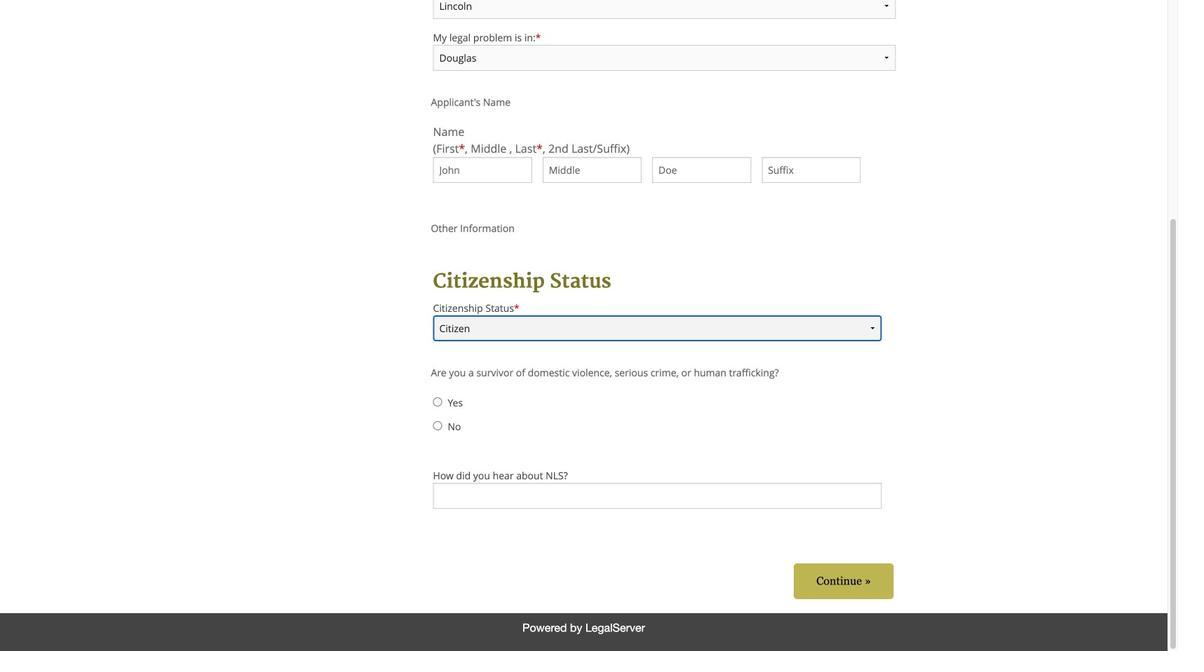 Task type: describe. For each thing, give the bounding box(es) containing it.
Middle text field
[[543, 157, 642, 183]]

Last* text field
[[652, 157, 751, 183]]

First* text field
[[433, 157, 532, 183]]



Task type: locate. For each thing, give the bounding box(es) containing it.
Continue » submit
[[794, 564, 894, 600]]

None radio
[[433, 422, 442, 431]]

None text field
[[433, 483, 882, 509]]

None radio
[[433, 398, 442, 407]]

Suffix text field
[[762, 157, 861, 183]]



